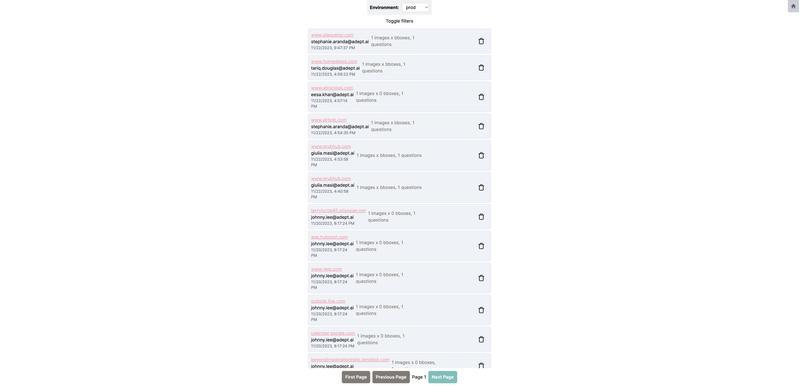 Task type: vqa. For each thing, say whether or not it's contained in the screenshot.


Task type: locate. For each thing, give the bounding box(es) containing it.
terryturtle85.atlassian.net
[[311, 208, 366, 214]]

pm inside terryturtle85.atlassian.net johnny.lee@adept.ai 11/20/2023, 8:17:24 pm
[[349, 221, 355, 226]]

beyondimaginationhelp.zendesk.com
[[311, 358, 390, 363]]

page right previous
[[396, 375, 407, 381]]

johnny.lee@adept.ai down terryturtle85.atlassian.net
[[311, 215, 354, 220]]

1 images x 0 bboxes, 1 questions for www.yelp.com
[[356, 272, 403, 285]]

www.grubhub.com up 4:53:58
[[311, 144, 351, 149]]

11/22/2023, left 4:53:58
[[311, 157, 333, 162]]

4 page from the left
[[443, 375, 454, 381]]

johnny.lee@adept.ai for calendar.google.com
[[311, 338, 354, 343]]

questions
[[371, 42, 392, 47], [362, 68, 383, 74], [356, 98, 377, 103], [371, 127, 392, 132], [401, 153, 422, 158], [401, 185, 422, 190], [368, 218, 389, 223], [356, 247, 377, 252], [356, 279, 377, 285], [356, 311, 377, 317], [357, 341, 378, 346], [395, 367, 416, 373]]

images
[[375, 35, 390, 40], [366, 62, 381, 67], [360, 91, 375, 96], [375, 120, 390, 126], [360, 153, 375, 158], [360, 185, 375, 190], [372, 211, 387, 216], [359, 240, 374, 246], [359, 272, 374, 278], [359, 305, 374, 310], [361, 334, 376, 339], [395, 360, 410, 366]]

1 page from the left
[[356, 375, 367, 381]]

giulia.masi@adept.ai
[[311, 151, 354, 156], [311, 183, 354, 188]]

pm inside outlook.live.com johnny.lee@adept.ai 11/20/2023, 8:17:24 pm
[[311, 318, 317, 323]]

1 images x 0 bboxes, 1 questions for www.allrecipes.com
[[356, 91, 404, 103]]

1 images x bboxes, 1 questions for www.airbnb.com stephanie.aranda@adept.ai 11/22/2023, 4:54:35 pm
[[371, 120, 415, 132]]

1 11/22/2023, from the top
[[311, 46, 333, 50]]

0 for www.yelp.com
[[379, 272, 382, 278]]

8:17:24 down calendar.google.com on the left of page
[[334, 344, 347, 349]]

0 for outlook.live.com
[[379, 305, 382, 310]]

terryturtle85.atlassian.net johnny.lee@adept.ai 11/20/2023, 8:17:24 pm
[[311, 208, 366, 226]]

next
[[432, 375, 442, 381]]

pm inside www.airbnb.com stephanie.aranda@adept.ai 11/22/2023, 4:54:35 pm
[[350, 131, 356, 135]]

1 images x bboxes, 1 questions for www.glassdoor.com stephanie.aranda@adept.ai 11/22/2023, 9:47:37 pm
[[371, 35, 415, 47]]

1 11/20/2023, from the top
[[311, 221, 333, 226]]

4:54:35
[[334, 131, 349, 135]]

11/20/2023, down calendar.google.com on the left of page
[[311, 344, 333, 349]]

0 for app.hubspot.com
[[379, 240, 382, 246]]

toggle filters
[[386, 18, 413, 24]]

2 stephanie.aranda@adept.ai from the top
[[311, 124, 369, 130]]

11/22/2023, down www.glassdoor.com
[[311, 46, 333, 50]]

www.grubhub.com up '4:40:58'
[[311, 176, 351, 182]]

1 vertical spatial www.grubhub.com
[[311, 176, 351, 182]]

stephanie.aranda@adept.ai up 9:47:37
[[311, 39, 369, 44]]

pm for www.airbnb.com stephanie.aranda@adept.ai 11/22/2023, 4:54:35 pm
[[350, 131, 356, 135]]

8:17:24 inside outlook.live.com johnny.lee@adept.ai 11/20/2023, 8:17:24 pm
[[334, 312, 347, 317]]

2 johnny.lee@adept.ai from the top
[[311, 241, 354, 247]]

pm inside app.hubspot.com johnny.lee@adept.ai 11/20/2023, 8:17:24 pm
[[311, 254, 317, 258]]

0 for terryturtle85.atlassian.net
[[392, 211, 394, 216]]

11/20/2023, inside calendar.google.com johnny.lee@adept.ai 11/20/2023, 8:17:24 pm
[[311, 344, 333, 349]]

johnny.lee@adept.ai for app.hubspot.com
[[311, 241, 354, 247]]

next page
[[432, 375, 454, 381]]

1 images x 0 bboxes, 1 questions for app.hubspot.com
[[356, 240, 403, 252]]

11/20/2023, for outlook.live.com
[[311, 312, 333, 317]]

8:17:24 down terryturtle85.atlassian.net
[[334, 221, 347, 226]]

4 11/22/2023, from the top
[[311, 131, 333, 135]]

pm for app.hubspot.com johnny.lee@adept.ai 11/20/2023, 8:17:24 pm
[[311, 254, 317, 258]]

1 images x bboxes, 1 questions for www.homedepot.com tariq.douglas@adept.ai 11/22/2023, 4:59:22 pm
[[362, 62, 406, 74]]

8:17:24 for www.yelp.com
[[334, 280, 347, 285]]

4:53:58
[[334, 157, 348, 162]]

www.allrecipes.com eesa.khan@adept.ai 11/22/2023, 4:57:14 pm
[[311, 85, 354, 109]]

2 www.grubhub.com from the top
[[311, 176, 351, 182]]

page left next
[[412, 375, 423, 381]]

11/22/2023, down the tariq.douglas@adept.ai
[[311, 72, 333, 77]]

app.hubspot.com johnny.lee@adept.ai 11/20/2023, 8:17:24 pm
[[311, 235, 354, 258]]

1 images x 0 bboxes, 1 questions
[[356, 91, 404, 103], [368, 211, 416, 223], [356, 240, 403, 252], [356, 272, 403, 285], [356, 305, 403, 317], [357, 334, 405, 346], [392, 360, 436, 373]]

page right first
[[356, 375, 367, 381]]

11/22/2023, for www.glassdoor.com stephanie.aranda@adept.ai 11/22/2023, 9:47:37 pm
[[311, 46, 333, 50]]

1 8:17:24 from the top
[[334, 221, 347, 226]]

filters
[[401, 18, 413, 24]]

2 8:17:24 from the top
[[334, 248, 347, 253]]

page for previous page
[[396, 375, 407, 381]]

1 vertical spatial giulia.masi@adept.ai
[[311, 183, 354, 188]]

11/22/2023, inside www.allrecipes.com eesa.khan@adept.ai 11/22/2023, 4:57:14 pm
[[311, 99, 333, 103]]

2 11/22/2023, from the top
[[311, 72, 333, 77]]

johnny.lee@adept.ai inside terryturtle85.atlassian.net johnny.lee@adept.ai 11/20/2023, 8:17:24 pm
[[311, 215, 354, 220]]

11/20/2023, for terryturtle85.atlassian.net
[[311, 221, 333, 226]]

4:57:14
[[334, 99, 348, 103]]

stephanie.aranda@adept.ai up 4:54:35
[[311, 124, 369, 130]]

5 11/22/2023, from the top
[[311, 157, 333, 162]]

calendar.google.com
[[311, 331, 355, 337]]

5 johnny.lee@adept.ai from the top
[[311, 338, 354, 343]]

5 8:17:24 from the top
[[334, 344, 347, 349]]

0 vertical spatial stephanie.aranda@adept.ai
[[311, 39, 369, 44]]

11/22/2023, for www.homedepot.com tariq.douglas@adept.ai 11/22/2023, 4:59:22 pm
[[311, 72, 333, 77]]

stephanie.aranda@adept.ai for www.glassdoor.com
[[311, 39, 369, 44]]

11/20/2023, down outlook.live.com at the left of page
[[311, 312, 333, 317]]

stephanie.aranda@adept.ai
[[311, 39, 369, 44], [311, 124, 369, 130]]

2 11/20/2023, from the top
[[311, 248, 333, 253]]

pm for www.allrecipes.com eesa.khan@adept.ai 11/22/2023, 4:57:14 pm
[[311, 104, 317, 109]]

pm inside www.allrecipes.com eesa.khan@adept.ai 11/22/2023, 4:57:14 pm
[[311, 104, 317, 109]]

2 giulia.masi@adept.ai from the top
[[311, 183, 354, 188]]

1 www.grubhub.com from the top
[[311, 144, 351, 149]]

3 8:17:24 from the top
[[334, 280, 347, 285]]

page right next
[[443, 375, 454, 381]]

11/22/2023, for www.grubhub.com giulia.masi@adept.ai 11/22/2023, 4:53:58 pm
[[311, 157, 333, 162]]

8:17:24 inside app.hubspot.com johnny.lee@adept.ai 11/20/2023, 8:17:24 pm
[[334, 248, 347, 253]]

5 11/20/2023, from the top
[[311, 344, 333, 349]]

4 johnny.lee@adept.ai from the top
[[311, 306, 354, 311]]

11/22/2023, inside 'www.grubhub.com giulia.masi@adept.ai 11/22/2023, 4:40:58 pm'
[[311, 189, 333, 194]]

app.hubspot.com
[[311, 235, 348, 240]]

11/22/2023, for www.airbnb.com stephanie.aranda@adept.ai 11/22/2023, 4:54:35 pm
[[311, 131, 333, 135]]

11/22/2023, left '4:40:58'
[[311, 189, 333, 194]]

pm inside www.yelp.com johnny.lee@adept.ai 11/20/2023, 8:17:24 pm
[[311, 286, 317, 290]]

11/20/2023, inside terryturtle85.atlassian.net johnny.lee@adept.ai 11/20/2023, 8:17:24 pm
[[311, 221, 333, 226]]

6 johnny.lee@adept.ai from the top
[[311, 364, 354, 370]]

8:17:24 inside terryturtle85.atlassian.net johnny.lee@adept.ai 11/20/2023, 8:17:24 pm
[[334, 221, 347, 226]]

previous page button
[[373, 372, 410, 384]]

calendar.google.com johnny.lee@adept.ai 11/20/2023, 8:17:24 pm
[[311, 331, 355, 349]]

johnny.lee@adept.ai for terryturtle85.atlassian.net
[[311, 215, 354, 220]]

11/22/2023,
[[311, 46, 333, 50], [311, 72, 333, 77], [311, 99, 333, 103], [311, 131, 333, 135], [311, 157, 333, 162], [311, 189, 333, 194]]

www.grubhub.com inside www.grubhub.com giulia.masi@adept.ai 11/22/2023, 4:53:58 pm
[[311, 144, 351, 149]]

johnny.lee@adept.ai
[[311, 215, 354, 220], [311, 241, 354, 247], [311, 274, 354, 279], [311, 306, 354, 311], [311, 338, 354, 343], [311, 364, 354, 370]]

johnny.lee@adept.ai down outlook.live.com at the left of page
[[311, 306, 354, 311]]

page for first page
[[356, 375, 367, 381]]

giulia.masi@adept.ai up '4:40:58'
[[311, 183, 354, 188]]

8:17:24 down app.hubspot.com
[[334, 248, 347, 253]]

8:17:24 down www.yelp.com
[[334, 280, 347, 285]]

0 vertical spatial giulia.masi@adept.ai
[[311, 151, 354, 156]]

www.grubhub.com
[[311, 144, 351, 149], [311, 176, 351, 182]]

11/22/2023, inside www.glassdoor.com stephanie.aranda@adept.ai 11/22/2023, 9:47:37 pm
[[311, 46, 333, 50]]

1 johnny.lee@adept.ai from the top
[[311, 215, 354, 220]]

4 8:17:24 from the top
[[334, 312, 347, 317]]

8:17:24 down outlook.live.com at the left of page
[[334, 312, 347, 317]]

4 11/20/2023, from the top
[[311, 312, 333, 317]]

11/20/2023, inside outlook.live.com johnny.lee@adept.ai 11/20/2023, 8:17:24 pm
[[311, 312, 333, 317]]

8:17:24 inside calendar.google.com johnny.lee@adept.ai 11/20/2023, 8:17:24 pm
[[334, 344, 347, 349]]

1 giulia.masi@adept.ai from the top
[[311, 151, 354, 156]]

11/20/2023, down app.hubspot.com
[[311, 248, 333, 253]]

11/20/2023, inside app.hubspot.com johnny.lee@adept.ai 11/20/2023, 8:17:24 pm
[[311, 248, 333, 253]]

11/22/2023, inside www.homedepot.com tariq.douglas@adept.ai 11/22/2023, 4:59:22 pm
[[311, 72, 333, 77]]

6 11/22/2023, from the top
[[311, 189, 333, 194]]

page
[[356, 375, 367, 381], [396, 375, 407, 381], [412, 375, 423, 381], [443, 375, 454, 381]]

pm for outlook.live.com johnny.lee@adept.ai 11/20/2023, 8:17:24 pm
[[311, 318, 317, 323]]

2 page from the left
[[396, 375, 407, 381]]

www.grubhub.com for www.grubhub.com giulia.masi@adept.ai 11/22/2023, 4:40:58 pm
[[311, 176, 351, 182]]

pm for www.grubhub.com giulia.masi@adept.ai 11/22/2023, 4:53:58 pm
[[311, 163, 317, 168]]

www.grubhub.com inside 'www.grubhub.com giulia.masi@adept.ai 11/22/2023, 4:40:58 pm'
[[311, 176, 351, 182]]

11/22/2023, down 'eesa.khan@adept.ai'
[[311, 99, 333, 103]]

johnny.lee@adept.ai down www.yelp.com
[[311, 274, 354, 279]]

www.glassdoor.com stephanie.aranda@adept.ai 11/22/2023, 9:47:37 pm
[[311, 32, 369, 50]]

11/20/2023, inside www.yelp.com johnny.lee@adept.ai 11/20/2023, 8:17:24 pm
[[311, 280, 333, 285]]

page 1
[[412, 375, 426, 381]]

1 stephanie.aranda@adept.ai from the top
[[311, 39, 369, 44]]

11/22/2023, down the www.airbnb.com at left
[[311, 131, 333, 135]]

bboxes,
[[395, 35, 411, 40], [386, 62, 402, 67], [384, 91, 400, 96], [395, 120, 411, 126], [380, 153, 397, 158], [380, 185, 397, 190], [396, 211, 412, 216], [383, 240, 400, 246], [383, 272, 400, 278], [383, 305, 400, 310], [385, 334, 401, 339], [419, 360, 436, 366]]

8:17:24 inside www.yelp.com johnny.lee@adept.ai 11/20/2023, 8:17:24 pm
[[334, 280, 347, 285]]

3 11/22/2023, from the top
[[311, 99, 333, 103]]

11/22/2023, inside www.grubhub.com giulia.masi@adept.ai 11/22/2023, 4:53:58 pm
[[311, 157, 333, 162]]

giulia.masi@adept.ai up 4:53:58
[[311, 151, 354, 156]]

johnny.lee@adept.ai for www.yelp.com
[[311, 274, 354, 279]]

pm inside www.glassdoor.com stephanie.aranda@adept.ai 11/22/2023, 9:47:37 pm
[[349, 46, 355, 50]]

11/20/2023, up app.hubspot.com
[[311, 221, 333, 226]]

previous page
[[376, 375, 407, 381]]

www.yelp.com
[[311, 267, 342, 272]]

x
[[391, 35, 393, 40], [382, 62, 384, 67], [376, 91, 378, 96], [391, 120, 393, 126], [376, 153, 379, 158], [376, 185, 379, 190], [388, 211, 390, 216], [376, 240, 378, 246], [376, 272, 378, 278], [376, 305, 378, 310], [377, 334, 379, 339], [411, 360, 414, 366]]

8:17:24
[[334, 221, 347, 226], [334, 248, 347, 253], [334, 280, 347, 285], [334, 312, 347, 317], [334, 344, 347, 349]]

3 11/20/2023, from the top
[[311, 280, 333, 285]]

0 vertical spatial www.grubhub.com
[[311, 144, 351, 149]]

1 images x bboxes, 1 questions
[[371, 35, 415, 47], [362, 62, 406, 74], [371, 120, 415, 132], [357, 153, 422, 158], [357, 185, 422, 190]]

pm inside calendar.google.com johnny.lee@adept.ai 11/20/2023, 8:17:24 pm
[[349, 344, 355, 349]]

pm inside 'www.grubhub.com giulia.masi@adept.ai 11/22/2023, 4:40:58 pm'
[[311, 195, 317, 200]]

pm
[[349, 46, 355, 50], [349, 72, 355, 77], [311, 104, 317, 109], [350, 131, 356, 135], [311, 163, 317, 168], [311, 195, 317, 200], [349, 221, 355, 226], [311, 254, 317, 258], [311, 286, 317, 290], [311, 318, 317, 323], [349, 344, 355, 349]]

johnny.lee@adept.ai inside calendar.google.com johnny.lee@adept.ai 11/20/2023, 8:17:24 pm
[[311, 338, 354, 343]]

11/20/2023,
[[311, 221, 333, 226], [311, 248, 333, 253], [311, 280, 333, 285], [311, 312, 333, 317], [311, 344, 333, 349]]

www.homedepot.com
[[311, 59, 357, 64]]

www.grubhub.com for www.grubhub.com giulia.masi@adept.ai 11/22/2023, 4:53:58 pm
[[311, 144, 351, 149]]

johnny.lee@adept.ai down app.hubspot.com
[[311, 241, 354, 247]]

environment:
[[370, 5, 399, 10]]

page inside button
[[443, 375, 454, 381]]

pm inside www.homedepot.com tariq.douglas@adept.ai 11/22/2023, 4:59:22 pm
[[349, 72, 355, 77]]

johnny.lee@adept.ai down calendar.google.com on the left of page
[[311, 338, 354, 343]]

3 johnny.lee@adept.ai from the top
[[311, 274, 354, 279]]

pm inside www.grubhub.com giulia.masi@adept.ai 11/22/2023, 4:53:58 pm
[[311, 163, 317, 168]]

0
[[380, 91, 382, 96], [392, 211, 394, 216], [379, 240, 382, 246], [379, 272, 382, 278], [379, 305, 382, 310], [381, 334, 384, 339], [415, 360, 418, 366]]

first page
[[345, 375, 367, 381]]

1 vertical spatial stephanie.aranda@adept.ai
[[311, 124, 369, 130]]

11/22/2023, inside www.airbnb.com stephanie.aranda@adept.ai 11/22/2023, 4:54:35 pm
[[311, 131, 333, 135]]

outlook.live.com
[[311, 299, 346, 304]]

1
[[371, 35, 373, 40], [412, 35, 415, 40], [362, 62, 364, 67], [403, 62, 406, 67], [356, 91, 358, 96], [401, 91, 404, 96], [371, 120, 373, 126], [412, 120, 415, 126], [357, 153, 359, 158], [398, 153, 400, 158], [357, 185, 359, 190], [398, 185, 400, 190], [368, 211, 370, 216], [414, 211, 416, 216], [356, 240, 358, 246], [401, 240, 403, 246], [356, 272, 358, 278], [401, 272, 403, 278], [356, 305, 358, 310], [401, 305, 403, 310], [357, 334, 359, 339], [403, 334, 405, 339], [392, 360, 394, 366], [392, 367, 394, 373], [424, 375, 426, 381]]

11/20/2023, down www.yelp.com
[[311, 280, 333, 285]]

johnny.lee@adept.ai down beyondimaginationhelp.zendesk.com
[[311, 364, 354, 370]]



Task type: describe. For each thing, give the bounding box(es) containing it.
3 page from the left
[[412, 375, 423, 381]]

www.yelp.com johnny.lee@adept.ai 11/20/2023, 8:17:24 pm
[[311, 267, 354, 290]]

pm for www.glassdoor.com stephanie.aranda@adept.ai 11/22/2023, 9:47:37 pm
[[349, 46, 355, 50]]

4:40:58
[[334, 189, 349, 194]]

1 images x 0 bboxes, 1 questions for calendar.google.com
[[357, 334, 405, 346]]

1 images x 0 bboxes, 1 questions for terryturtle85.atlassian.net
[[368, 211, 416, 223]]

beyondimaginationhelp.zendesk.com johnny.lee@adept.ai
[[311, 358, 390, 370]]

page for next page
[[443, 375, 454, 381]]

pm for www.homedepot.com tariq.douglas@adept.ai 11/22/2023, 4:59:22 pm
[[349, 72, 355, 77]]

9:47:37
[[334, 46, 348, 50]]

toggle filters button
[[383, 15, 417, 27]]

giulia.masi@adept.ai for www.grubhub.com giulia.masi@adept.ai 11/22/2023, 4:53:58 pm
[[311, 151, 354, 156]]

pm for terryturtle85.atlassian.net johnny.lee@adept.ai 11/20/2023, 8:17:24 pm
[[349, 221, 355, 226]]

11/22/2023, for www.allrecipes.com eesa.khan@adept.ai 11/22/2023, 4:57:14 pm
[[311, 99, 333, 103]]

stephanie.aranda@adept.ai for www.airbnb.com
[[311, 124, 369, 130]]

4:59:22
[[334, 72, 348, 77]]

pm for calendar.google.com johnny.lee@adept.ai 11/20/2023, 8:17:24 pm
[[349, 344, 355, 349]]

www.airbnb.com stephanie.aranda@adept.ai 11/22/2023, 4:54:35 pm
[[311, 117, 369, 135]]

www.glassdoor.com
[[311, 32, 354, 38]]

next page button
[[429, 372, 457, 384]]

11/20/2023, for calendar.google.com
[[311, 344, 333, 349]]

8:17:24 for app.hubspot.com
[[334, 248, 347, 253]]

johnny.lee@adept.ai inside 'beyondimaginationhelp.zendesk.com johnny.lee@adept.ai'
[[311, 364, 354, 370]]

11/22/2023, for www.grubhub.com giulia.masi@adept.ai 11/22/2023, 4:40:58 pm
[[311, 189, 333, 194]]

1 images x bboxes, 1 questions for www.grubhub.com giulia.masi@adept.ai 11/22/2023, 4:53:58 pm
[[357, 153, 422, 158]]

pm for www.grubhub.com giulia.masi@adept.ai 11/22/2023, 4:40:58 pm
[[311, 195, 317, 200]]

www.allrecipes.com
[[311, 85, 353, 91]]

pm for www.yelp.com johnny.lee@adept.ai 11/20/2023, 8:17:24 pm
[[311, 286, 317, 290]]

tariq.douglas@adept.ai
[[311, 65, 360, 71]]

8:17:24 for terryturtle85.atlassian.net
[[334, 221, 347, 226]]

first page button
[[342, 372, 370, 384]]

0 for calendar.google.com
[[381, 334, 384, 339]]

www.airbnb.com
[[311, 117, 347, 123]]

11/20/2023, for app.hubspot.com
[[311, 248, 333, 253]]

8:17:24 for calendar.google.com
[[334, 344, 347, 349]]

1 images x 0 bboxes, 1 questions for outlook.live.com
[[356, 305, 403, 317]]

0 for www.allrecipes.com
[[380, 91, 382, 96]]

www.grubhub.com giulia.masi@adept.ai 11/22/2023, 4:40:58 pm
[[311, 176, 354, 200]]

outlook.live.com johnny.lee@adept.ai 11/20/2023, 8:17:24 pm
[[311, 299, 354, 323]]

toggle
[[386, 18, 400, 24]]

giulia.masi@adept.ai for www.grubhub.com giulia.masi@adept.ai 11/22/2023, 4:40:58 pm
[[311, 183, 354, 188]]

11/20/2023, for www.yelp.com
[[311, 280, 333, 285]]

eesa.khan@adept.ai
[[311, 92, 354, 97]]

johnny.lee@adept.ai for outlook.live.com
[[311, 306, 354, 311]]

8:17:24 for outlook.live.com
[[334, 312, 347, 317]]

1 images x bboxes, 1 questions for www.grubhub.com giulia.masi@adept.ai 11/22/2023, 4:40:58 pm
[[357, 185, 422, 190]]

first
[[345, 375, 355, 381]]

previous
[[376, 375, 395, 381]]

www.homedepot.com tariq.douglas@adept.ai 11/22/2023, 4:59:22 pm
[[311, 59, 360, 77]]

www.grubhub.com giulia.masi@adept.ai 11/22/2023, 4:53:58 pm
[[311, 144, 354, 168]]



